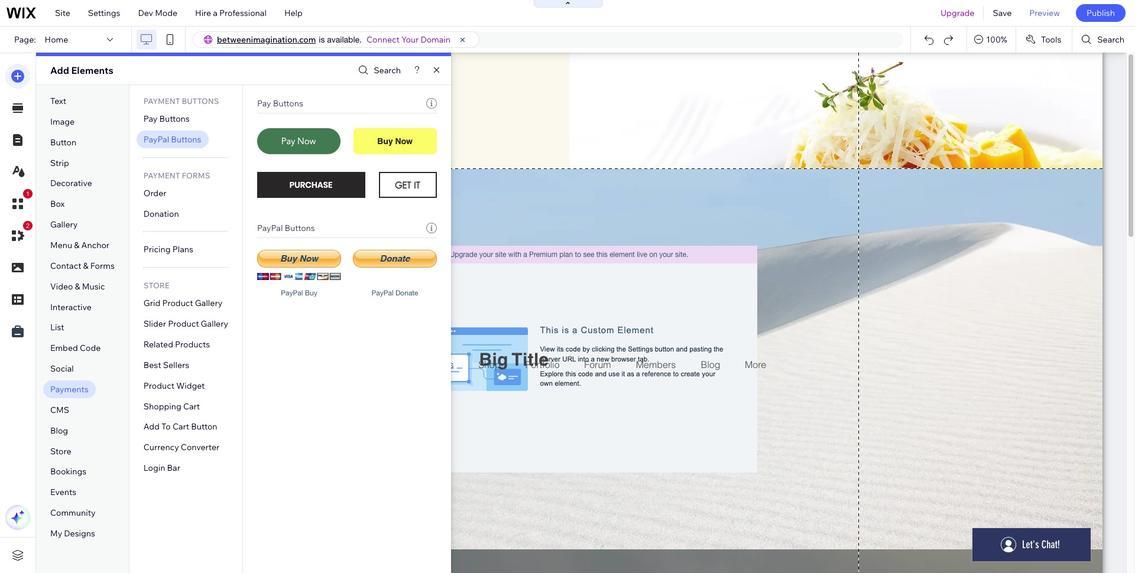 Task type: describe. For each thing, give the bounding box(es) containing it.
0 vertical spatial cart
[[183, 401, 200, 412]]

0 vertical spatial gallery
[[50, 219, 78, 230]]

add elements
[[50, 64, 113, 76]]

& for menu
[[74, 240, 79, 251]]

my
[[50, 529, 62, 539]]

site
[[55, 8, 70, 18]]

text
[[50, 96, 66, 106]]

2
[[26, 222, 30, 229]]

embed code
[[50, 343, 101, 354]]

tools button
[[1016, 27, 1072, 53]]

bar
[[167, 463, 180, 474]]

publish
[[1087, 8, 1115, 18]]

domain
[[421, 34, 451, 45]]

save
[[993, 8, 1012, 18]]

best
[[144, 360, 161, 371]]

0 horizontal spatial search
[[374, 65, 401, 76]]

betweenimagination.com
[[217, 34, 316, 45]]

hire a professional
[[195, 8, 267, 18]]

slider
[[144, 319, 166, 329]]

publish button
[[1076, 4, 1126, 22]]

0 vertical spatial store
[[144, 281, 169, 291]]

dev
[[138, 8, 153, 18]]

to
[[161, 422, 171, 433]]

music
[[82, 281, 105, 292]]

video
[[50, 281, 73, 292]]

embed
[[50, 343, 78, 354]]

1 vertical spatial button
[[191, 422, 217, 433]]

related
[[144, 339, 173, 350]]

image
[[50, 116, 75, 127]]

converter
[[181, 442, 220, 453]]

home
[[45, 34, 68, 45]]

list
[[50, 323, 64, 333]]

currency
[[144, 442, 179, 453]]

sellers
[[163, 360, 189, 371]]

your
[[401, 34, 419, 45]]

bookings
[[50, 467, 86, 477]]

gallery for slider product gallery
[[201, 319, 228, 329]]

currency converter
[[144, 442, 220, 453]]

1 horizontal spatial search
[[1098, 34, 1125, 45]]

1 button
[[5, 189, 33, 216]]

payment for payment buttons
[[144, 96, 180, 106]]

video & music
[[50, 281, 105, 292]]

cms
[[50, 405, 69, 416]]

1 vertical spatial search button
[[356, 62, 401, 79]]

interactive
[[50, 302, 92, 313]]

social
[[50, 364, 74, 374]]

grid
[[144, 298, 160, 309]]

0 vertical spatial pay buttons
[[257, 98, 303, 109]]

widget
[[176, 381, 205, 391]]

grid product gallery
[[144, 298, 222, 309]]

gallery for grid product gallery
[[195, 298, 222, 309]]

1 vertical spatial pay buttons
[[144, 114, 190, 124]]

menu & anchor
[[50, 240, 109, 251]]

0 horizontal spatial button
[[50, 137, 76, 148]]

contact & forms
[[50, 261, 115, 271]]

100%
[[986, 34, 1008, 45]]

login bar
[[144, 463, 180, 474]]

connect
[[367, 34, 400, 45]]

1 vertical spatial paypal buttons
[[257, 223, 315, 234]]

related products
[[144, 339, 210, 350]]

1
[[26, 190, 30, 198]]

buy
[[305, 289, 317, 297]]

1 vertical spatial pay
[[144, 114, 158, 124]]

0 horizontal spatial forms
[[90, 261, 115, 271]]

professional
[[219, 8, 267, 18]]

box
[[50, 199, 65, 210]]

order
[[144, 188, 166, 199]]

add to cart button
[[144, 422, 217, 433]]

my designs
[[50, 529, 95, 539]]



Task type: vqa. For each thing, say whether or not it's contained in the screenshot.
leftmost forms
yes



Task type: locate. For each thing, give the bounding box(es) containing it.
add for add to cart button
[[144, 422, 160, 433]]

store
[[144, 281, 169, 291], [50, 446, 71, 457]]

0 horizontal spatial add
[[50, 64, 69, 76]]

preview
[[1030, 8, 1060, 18]]

preview button
[[1021, 0, 1069, 26]]

add up text
[[50, 64, 69, 76]]

& for contact
[[83, 261, 89, 271]]

0 vertical spatial search
[[1098, 34, 1125, 45]]

button up converter
[[191, 422, 217, 433]]

pricing
[[144, 244, 171, 255]]

& right 'menu'
[[74, 240, 79, 251]]

product for grid
[[162, 298, 193, 309]]

search button down connect
[[356, 62, 401, 79]]

is available. connect your domain
[[319, 34, 451, 45]]

store up grid
[[144, 281, 169, 291]]

1 vertical spatial forms
[[90, 261, 115, 271]]

payment for payment forms
[[144, 171, 180, 180]]

pay buttons
[[257, 98, 303, 109], [144, 114, 190, 124]]

mode
[[155, 8, 177, 18]]

add for add elements
[[50, 64, 69, 76]]

1 vertical spatial product
[[168, 319, 199, 329]]

0 vertical spatial paypal buttons
[[144, 134, 201, 145]]

is
[[319, 35, 325, 44]]

paypal buttons
[[144, 134, 201, 145], [257, 223, 315, 234]]

strip
[[50, 158, 69, 168]]

product up the slider product gallery
[[162, 298, 193, 309]]

menu
[[50, 240, 72, 251]]

1 vertical spatial store
[[50, 446, 71, 457]]

elements
[[71, 64, 113, 76]]

payment
[[144, 96, 180, 106], [144, 171, 180, 180]]

best sellers
[[144, 360, 189, 371]]

1 horizontal spatial store
[[144, 281, 169, 291]]

100% button
[[968, 27, 1016, 53]]

designs
[[64, 529, 95, 539]]

payment buttons
[[144, 96, 219, 106]]

& right contact
[[83, 261, 89, 271]]

0 vertical spatial payment
[[144, 96, 180, 106]]

0 horizontal spatial pay buttons
[[144, 114, 190, 124]]

search down publish
[[1098, 34, 1125, 45]]

products
[[175, 339, 210, 350]]

slider product gallery
[[144, 319, 228, 329]]

community
[[50, 508, 96, 519]]

hire
[[195, 8, 211, 18]]

1 horizontal spatial pay buttons
[[257, 98, 303, 109]]

2 vertical spatial product
[[144, 381, 174, 391]]

search button down publish
[[1073, 27, 1135, 53]]

button down image
[[50, 137, 76, 148]]

product widget
[[144, 381, 205, 391]]

button
[[50, 137, 76, 148], [191, 422, 217, 433]]

store down blog
[[50, 446, 71, 457]]

blog
[[50, 426, 68, 436]]

1 horizontal spatial add
[[144, 422, 160, 433]]

cart right to on the bottom left of the page
[[173, 422, 189, 433]]

& right video
[[75, 281, 80, 292]]

product down grid product gallery
[[168, 319, 199, 329]]

1 horizontal spatial forms
[[182, 171, 210, 180]]

gallery up the products
[[201, 319, 228, 329]]

1 horizontal spatial pay
[[257, 98, 271, 109]]

search
[[1098, 34, 1125, 45], [374, 65, 401, 76]]

available.
[[327, 35, 362, 44]]

2 vertical spatial gallery
[[201, 319, 228, 329]]

add left to on the bottom left of the page
[[144, 422, 160, 433]]

decorative
[[50, 178, 92, 189]]

payment forms
[[144, 171, 210, 180]]

2 button
[[5, 221, 33, 248]]

shopping cart
[[144, 401, 200, 412]]

cart down widget
[[183, 401, 200, 412]]

1 vertical spatial payment
[[144, 171, 180, 180]]

donation
[[144, 208, 179, 219]]

0 vertical spatial product
[[162, 298, 193, 309]]

& for video
[[75, 281, 80, 292]]

a
[[213, 8, 218, 18]]

0 horizontal spatial paypal buttons
[[144, 134, 201, 145]]

donate
[[396, 289, 418, 297]]

anchor
[[81, 240, 109, 251]]

0 vertical spatial button
[[50, 137, 76, 148]]

contact
[[50, 261, 81, 271]]

0 horizontal spatial search button
[[356, 62, 401, 79]]

0 horizontal spatial store
[[50, 446, 71, 457]]

buttons
[[182, 96, 219, 106], [273, 98, 303, 109], [159, 114, 190, 124], [171, 134, 201, 145], [285, 223, 315, 234]]

&
[[74, 240, 79, 251], [83, 261, 89, 271], [75, 281, 80, 292]]

cart
[[183, 401, 200, 412], [173, 422, 189, 433]]

gallery up 'menu'
[[50, 219, 78, 230]]

gallery
[[50, 219, 78, 230], [195, 298, 222, 309], [201, 319, 228, 329]]

login
[[144, 463, 165, 474]]

pricing plans
[[144, 244, 193, 255]]

1 vertical spatial &
[[83, 261, 89, 271]]

plans
[[172, 244, 193, 255]]

save button
[[984, 0, 1021, 26]]

1 vertical spatial search
[[374, 65, 401, 76]]

1 vertical spatial gallery
[[195, 298, 222, 309]]

0 vertical spatial pay
[[257, 98, 271, 109]]

product for slider
[[168, 319, 199, 329]]

dev mode
[[138, 8, 177, 18]]

code
[[80, 343, 101, 354]]

0 vertical spatial forms
[[182, 171, 210, 180]]

1 vertical spatial add
[[144, 422, 160, 433]]

0 vertical spatial add
[[50, 64, 69, 76]]

search button
[[1073, 27, 1135, 53], [356, 62, 401, 79]]

tools
[[1041, 34, 1062, 45]]

2 vertical spatial &
[[75, 281, 80, 292]]

0 horizontal spatial pay
[[144, 114, 158, 124]]

1 horizontal spatial paypal buttons
[[257, 223, 315, 234]]

pay
[[257, 98, 271, 109], [144, 114, 158, 124]]

0 vertical spatial &
[[74, 240, 79, 251]]

events
[[50, 487, 76, 498]]

shopping
[[144, 401, 181, 412]]

paypal
[[144, 134, 169, 145], [257, 223, 283, 234], [281, 289, 303, 297], [372, 289, 394, 297]]

0 vertical spatial search button
[[1073, 27, 1135, 53]]

upgrade
[[941, 8, 975, 18]]

search down is available. connect your domain
[[374, 65, 401, 76]]

paypal donate
[[372, 289, 418, 297]]

2 payment from the top
[[144, 171, 180, 180]]

product up shopping
[[144, 381, 174, 391]]

payments
[[50, 384, 89, 395]]

1 vertical spatial cart
[[173, 422, 189, 433]]

1 horizontal spatial button
[[191, 422, 217, 433]]

1 horizontal spatial search button
[[1073, 27, 1135, 53]]

1 payment from the top
[[144, 96, 180, 106]]

help
[[284, 8, 303, 18]]

settings
[[88, 8, 120, 18]]

gallery up the slider product gallery
[[195, 298, 222, 309]]

paypal buy
[[281, 289, 317, 297]]



